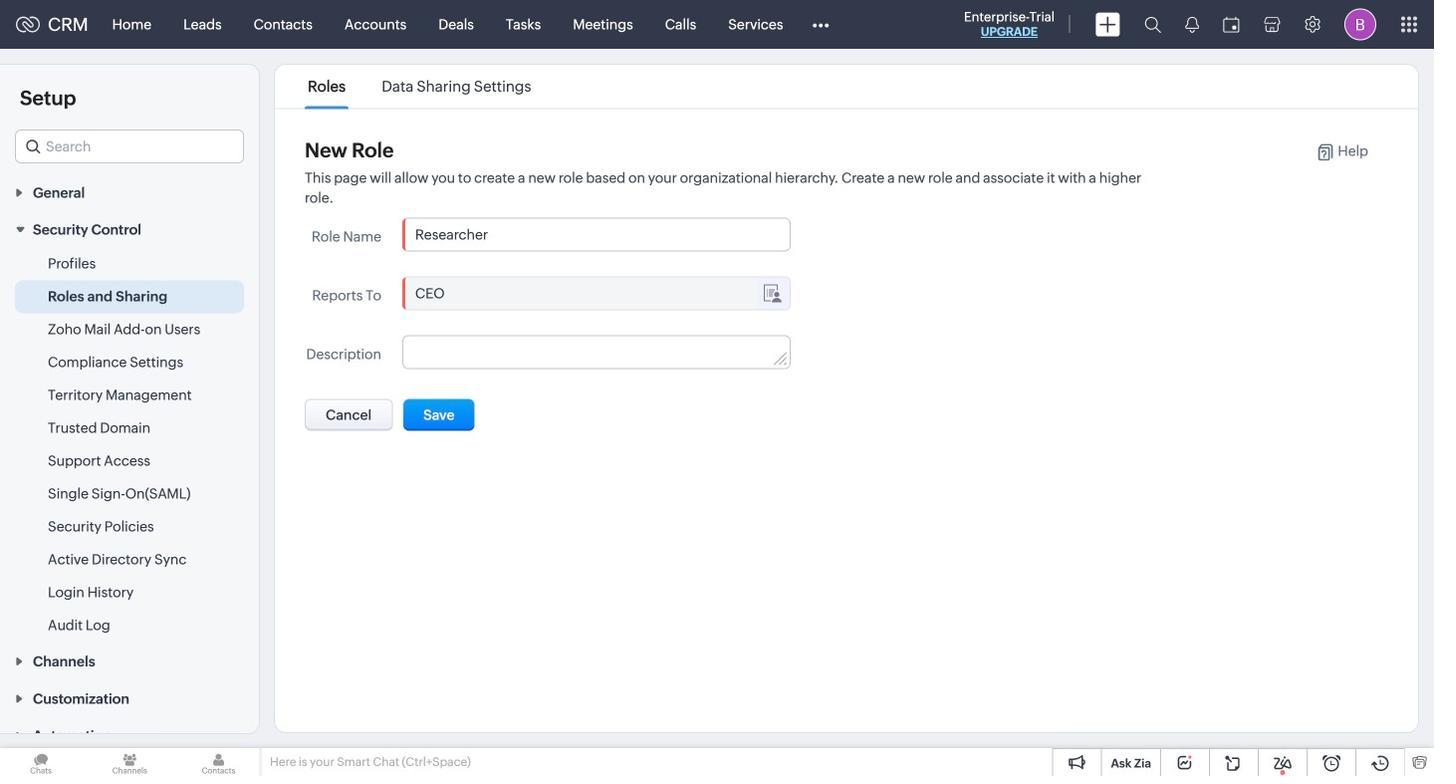 Task type: locate. For each thing, give the bounding box(es) containing it.
None field
[[15, 130, 244, 163]]

region
[[0, 248, 259, 642]]

None text field
[[403, 219, 790, 251]]

chats image
[[0, 748, 82, 776]]

logo image
[[16, 16, 40, 32]]

calendar image
[[1224, 16, 1241, 32]]

None text field
[[403, 278, 790, 309], [403, 336, 790, 368], [403, 278, 790, 309], [403, 336, 790, 368]]

signals image
[[1186, 16, 1200, 33]]

Search text field
[[16, 131, 243, 162]]

signals element
[[1174, 0, 1212, 49]]

list
[[290, 65, 550, 108]]



Task type: describe. For each thing, give the bounding box(es) containing it.
profile image
[[1345, 8, 1377, 40]]

profile element
[[1333, 0, 1389, 48]]

search image
[[1145, 16, 1162, 33]]

contacts image
[[178, 748, 260, 776]]

channels image
[[89, 748, 171, 776]]

search element
[[1133, 0, 1174, 49]]

Other Modules field
[[800, 8, 842, 40]]

create menu image
[[1096, 12, 1121, 36]]

create menu element
[[1084, 0, 1133, 48]]



Task type: vqa. For each thing, say whether or not it's contained in the screenshot.
the Create Menu icon on the top right of the page
yes



